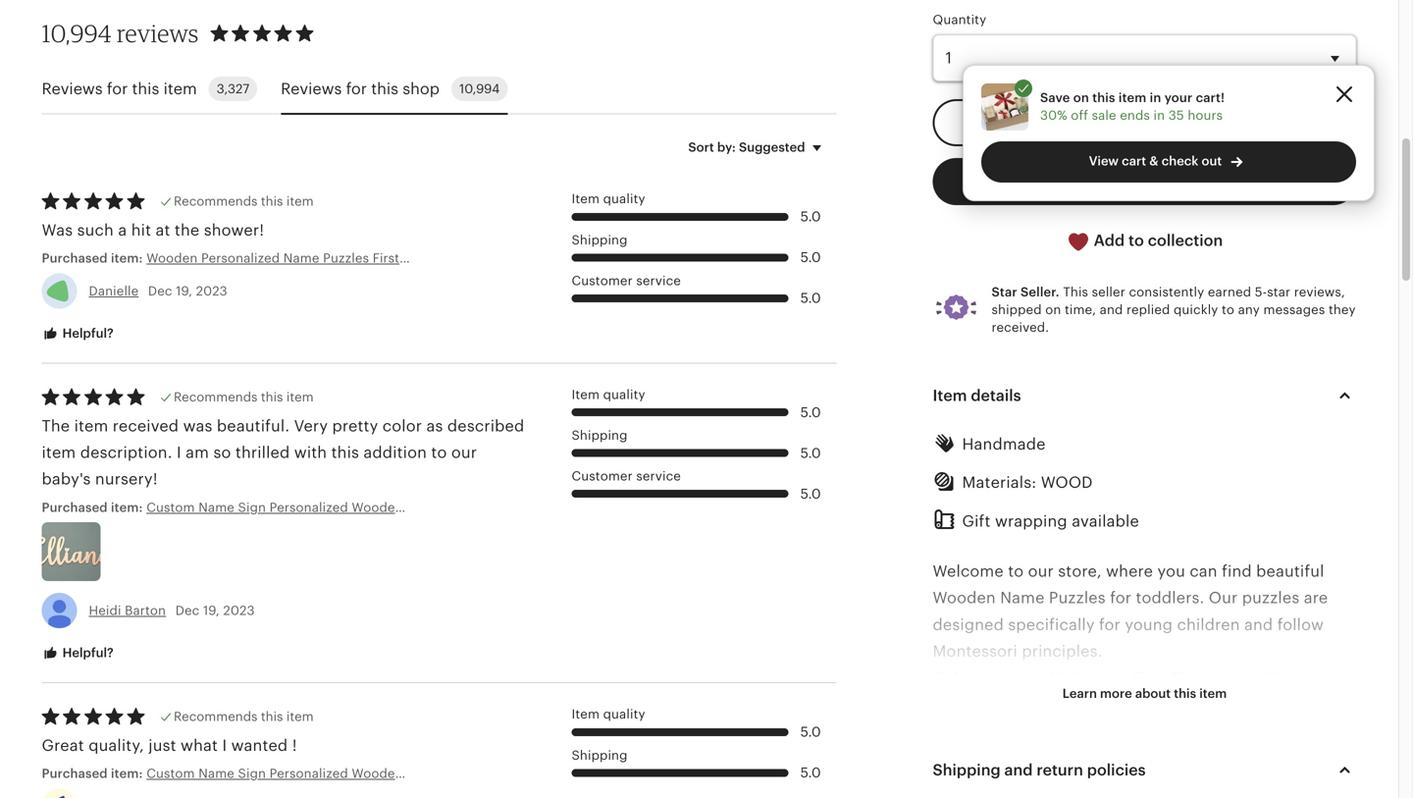 Task type: locate. For each thing, give the bounding box(es) containing it.
our
[[1209, 589, 1238, 607]]

1 vertical spatial name
[[1111, 696, 1155, 714]]

1 vertical spatial 2023
[[223, 603, 255, 618]]

this up "wanted"
[[261, 710, 283, 724]]

2 item quality from the top
[[572, 387, 646, 402]]

0 horizontal spatial our
[[451, 444, 477, 461]]

2 recommends from the top
[[174, 390, 258, 404]]

a left the unique
[[1290, 669, 1299, 687]]

1 reviews from the left
[[42, 80, 103, 98]]

tab list
[[42, 65, 837, 115]]

item quality for was such a hit at the shower!
[[572, 192, 646, 206]]

shipping and return policies
[[933, 762, 1146, 779]]

2 vertical spatial quality
[[603, 707, 646, 722]]

your
[[1165, 90, 1193, 105], [1013, 669, 1047, 687], [933, 749, 967, 767], [992, 776, 1026, 794]]

on up off
[[1074, 90, 1090, 105]]

1 helpful? from the top
[[59, 326, 114, 341]]

item: down 'quality,'
[[111, 767, 143, 781]]

off
[[1071, 108, 1089, 123]]

3 quality from the top
[[603, 707, 646, 722]]

baby up child.
[[1018, 723, 1056, 740]]

0 vertical spatial helpful? button
[[27, 316, 128, 352]]

purchased up 'heidi barton added a photo of their purchase'
[[42, 500, 108, 515]]

our
[[451, 444, 477, 461], [1029, 563, 1054, 580]]

shower!
[[204, 221, 264, 239]]

danielle
[[89, 284, 139, 298]]

by:
[[718, 140, 736, 155]]

and down seller
[[1100, 302, 1124, 317]]

purchased item: down nursery!
[[42, 500, 146, 515]]

with inside welcome to our store, where you can find beautiful wooden name puzzles for toddlers. our puzzles are designed specifically for young children and follow montessori principles. celebrate your little one's first christmas with a unique and personalized baby name puzzle. it makes a thoughtful baby shower gift or a special keepsake for your own child. each puzzle is carefully crafted to feature your baby's name, creating a truly personal
[[1253, 669, 1285, 687]]

received.
[[992, 320, 1050, 335]]

time,
[[1065, 302, 1097, 317]]

1 vertical spatial quality
[[603, 387, 646, 402]]

described
[[448, 417, 525, 435]]

the
[[42, 417, 70, 435]]

welcome to our store, where you can find beautiful wooden name puzzles for toddlers. our puzzles are designed specifically for young children and follow montessori principles. celebrate your little one's first christmas with a unique and personalized baby name puzzle. it makes a thoughtful baby shower gift or a special keepsake for your own child. each puzzle is carefully crafted to feature your baby's name, creating a truly personal
[[933, 563, 1356, 798]]

1 item: from the top
[[111, 251, 143, 266]]

quality,
[[89, 737, 144, 755]]

sort by: suggested button
[[674, 127, 844, 168]]

about
[[1136, 686, 1171, 701]]

our left store,
[[1029, 563, 1054, 580]]

2 vertical spatial recommends
[[174, 710, 258, 724]]

1 vertical spatial our
[[1029, 563, 1054, 580]]

i left am
[[177, 444, 181, 461]]

helpful? down heidi
[[59, 646, 114, 660]]

baby's
[[42, 470, 91, 488], [1030, 776, 1080, 794]]

this up shower! on the top left
[[261, 194, 283, 209]]

shop
[[403, 80, 440, 98]]

0 vertical spatial recommends
[[174, 194, 258, 209]]

what
[[181, 737, 218, 755]]

your up feature
[[933, 749, 967, 767]]

2 vertical spatial purchased
[[42, 767, 108, 781]]

dec right barton
[[175, 603, 200, 618]]

0 horizontal spatial with
[[294, 444, 327, 461]]

on inside this seller consistently earned 5-star reviews, shipped on time, and replied quickly to any messages they received.
[[1046, 302, 1062, 317]]

0 vertical spatial purchased
[[42, 251, 108, 266]]

was
[[183, 417, 213, 435]]

baby's inside the item received was beautiful. very pretty color as described item description. i am so thrilled with this addition to our baby's nursery!
[[42, 470, 91, 488]]

3 item: from the top
[[111, 767, 143, 781]]

0 vertical spatial with
[[294, 444, 327, 461]]

baby
[[1069, 696, 1106, 714], [1018, 723, 1056, 740]]

purchased for the item received was beautiful. very pretty color as described item description. i am so thrilled with this addition to our baby's nursery!
[[42, 500, 108, 515]]

purchased item: down 'quality,'
[[42, 767, 146, 781]]

helpful? button down danielle link at the top of page
[[27, 316, 128, 352]]

2 vertical spatial recommends this item
[[174, 710, 314, 724]]

each
[[1055, 749, 1092, 767]]

1 vertical spatial baby
[[1018, 723, 1056, 740]]

0 horizontal spatial on
[[1046, 302, 1062, 317]]

to down earned
[[1222, 302, 1235, 317]]

0 vertical spatial purchased item:
[[42, 251, 146, 266]]

suggested
[[739, 140, 806, 155]]

1 vertical spatial recommends this item
[[174, 390, 314, 404]]

helpful? down danielle link at the top of page
[[59, 326, 114, 341]]

1 quality from the top
[[603, 192, 646, 206]]

1 vertical spatial gift
[[1122, 723, 1151, 740]]

7 5.0 from the top
[[801, 724, 821, 740]]

item quality for the item received was beautiful. very pretty color as described item description. i am so thrilled with this addition to our baby's nursery!
[[572, 387, 646, 402]]

item inside dropdown button
[[1200, 686, 1227, 701]]

beautiful
[[1257, 563, 1325, 580]]

this up the sale
[[1093, 90, 1116, 105]]

2 vertical spatial item:
[[111, 767, 143, 781]]

for
[[107, 80, 128, 98], [346, 80, 367, 98], [1111, 589, 1132, 607], [1100, 616, 1121, 634], [1323, 723, 1344, 740]]

and inside shipping and return policies dropdown button
[[1005, 762, 1033, 779]]

1 vertical spatial dec
[[175, 603, 200, 618]]

2023 right barton
[[223, 603, 255, 618]]

1 horizontal spatial gift
[[1122, 723, 1151, 740]]

crafted
[[1238, 749, 1293, 767]]

0 vertical spatial item:
[[111, 251, 143, 266]]

0 horizontal spatial 10,994
[[42, 19, 112, 48]]

service for was such a hit at the shower!
[[637, 273, 681, 288]]

1 purchased from the top
[[42, 251, 108, 266]]

2 vertical spatial item quality
[[572, 707, 646, 722]]

purchased item: down such
[[42, 251, 146, 266]]

1 horizontal spatial baby
[[1069, 696, 1106, 714]]

i right what
[[222, 737, 227, 755]]

heidi barton link
[[89, 603, 166, 618]]

1 vertical spatial 10,994
[[459, 82, 500, 96]]

5.0
[[801, 209, 821, 224], [801, 249, 821, 265], [801, 290, 821, 306], [801, 404, 821, 420], [801, 445, 821, 461], [801, 486, 821, 502], [801, 724, 821, 740], [801, 765, 821, 781]]

baby's down the
[[42, 470, 91, 488]]

for left shop
[[346, 80, 367, 98]]

0 vertical spatial helpful?
[[59, 326, 114, 341]]

0 horizontal spatial 19,
[[176, 284, 193, 298]]

1 recommends from the top
[[174, 194, 258, 209]]

this left shop
[[371, 80, 399, 98]]

2 service from the top
[[637, 469, 681, 484]]

1 service from the top
[[637, 273, 681, 288]]

shipping and return policies button
[[916, 747, 1375, 794]]

reviews for reviews for this shop
[[281, 80, 342, 98]]

1 horizontal spatial reviews
[[281, 80, 342, 98]]

for right keepsake
[[1323, 723, 1344, 740]]

1 customer service from the top
[[572, 273, 681, 288]]

0 vertical spatial service
[[637, 273, 681, 288]]

gift wrapping available
[[963, 512, 1140, 530]]

heidi
[[89, 603, 121, 618]]

great
[[42, 737, 84, 755]]

helpful?
[[59, 326, 114, 341], [59, 646, 114, 660]]

1 vertical spatial 19,
[[203, 603, 220, 618]]

0 vertical spatial quality
[[603, 192, 646, 206]]

on down seller.
[[1046, 302, 1062, 317]]

any
[[1239, 302, 1261, 317]]

recommends up shower! on the top left
[[174, 194, 258, 209]]

1 vertical spatial in
[[1154, 108, 1166, 123]]

in up ends
[[1150, 90, 1162, 105]]

this right about
[[1174, 686, 1197, 701]]

2023
[[196, 284, 228, 298], [223, 603, 255, 618]]

0 vertical spatial 10,994
[[42, 19, 112, 48]]

quality for was such a hit at the shower!
[[603, 192, 646, 206]]

1 recommends this item from the top
[[174, 194, 314, 209]]

principles.
[[1022, 643, 1103, 660]]

item: down nursery!
[[111, 500, 143, 515]]

2 purchased from the top
[[42, 500, 108, 515]]

2 customer service from the top
[[572, 469, 681, 484]]

10,994 reviews
[[42, 19, 199, 48]]

0 horizontal spatial name
[[1001, 589, 1045, 607]]

2 vertical spatial purchased item:
[[42, 767, 146, 781]]

thrilled
[[236, 444, 290, 461]]

3 purchased item: from the top
[[42, 767, 146, 781]]

materials:
[[963, 474, 1037, 491]]

feature
[[933, 776, 988, 794]]

recommends this item
[[174, 194, 314, 209], [174, 390, 314, 404], [174, 710, 314, 724]]

customer for was such a hit at the shower!
[[572, 273, 633, 288]]

2 purchased item: from the top
[[42, 500, 146, 515]]

this inside the item received was beautiful. very pretty color as described item description. i am so thrilled with this addition to our baby's nursery!
[[331, 444, 359, 461]]

carefully
[[1167, 749, 1233, 767]]

1 item quality from the top
[[572, 192, 646, 206]]

1 vertical spatial item:
[[111, 500, 143, 515]]

1 horizontal spatial on
[[1074, 90, 1090, 105]]

2 quality from the top
[[603, 387, 646, 402]]

3 item quality from the top
[[572, 707, 646, 722]]

1 horizontal spatial our
[[1029, 563, 1054, 580]]

0 vertical spatial baby
[[1069, 696, 1106, 714]]

baby up shower
[[1069, 696, 1106, 714]]

0 vertical spatial baby's
[[42, 470, 91, 488]]

1 vertical spatial recommends
[[174, 390, 258, 404]]

barton
[[125, 603, 166, 618]]

reviews right 3,327
[[281, 80, 342, 98]]

customer service
[[572, 273, 681, 288], [572, 469, 681, 484]]

1 vertical spatial purchased item:
[[42, 500, 146, 515]]

danielle dec 19, 2023
[[89, 284, 228, 298]]

0 horizontal spatial gift
[[963, 512, 991, 530]]

in
[[1150, 90, 1162, 105], [1154, 108, 1166, 123]]

purchased item: for such
[[42, 251, 146, 266]]

to down the as
[[431, 444, 447, 461]]

return
[[1037, 762, 1084, 779]]

1 horizontal spatial with
[[1253, 669, 1285, 687]]

item for the item received was beautiful. very pretty color as described item description. i am so thrilled with this addition to our baby's nursery!
[[572, 387, 600, 402]]

3 recommends this item from the top
[[174, 710, 314, 724]]

recommends up what
[[174, 710, 258, 724]]

recommends up 'was'
[[174, 390, 258, 404]]

personalized
[[966, 696, 1064, 714]]

1 horizontal spatial name
[[1111, 696, 1155, 714]]

0 horizontal spatial i
[[177, 444, 181, 461]]

recommends this item up beautiful.
[[174, 390, 314, 404]]

shipping for was such a hit at the shower!
[[572, 232, 628, 247]]

to right welcome
[[1008, 563, 1024, 580]]

2 recommends this item from the top
[[174, 390, 314, 404]]

purchased down was
[[42, 251, 108, 266]]

follow
[[1278, 616, 1324, 634]]

a right or
[[1176, 723, 1184, 740]]

recommends for at
[[174, 194, 258, 209]]

purchased down the 'great'
[[42, 767, 108, 781]]

0 vertical spatial 2023
[[196, 284, 228, 298]]

baby's down each
[[1030, 776, 1080, 794]]

0 vertical spatial item quality
[[572, 192, 646, 206]]

item: for just
[[111, 767, 143, 781]]

purchased item: for quality,
[[42, 767, 146, 781]]

19, down the the
[[176, 284, 193, 298]]

1 horizontal spatial i
[[222, 737, 227, 755]]

2 helpful? from the top
[[59, 646, 114, 660]]

2 customer from the top
[[572, 469, 633, 484]]

2 reviews from the left
[[281, 80, 342, 98]]

policies
[[1088, 762, 1146, 779]]

0 vertical spatial dec
[[148, 284, 172, 298]]

our down described
[[451, 444, 477, 461]]

1 vertical spatial helpful? button
[[27, 635, 128, 672]]

dec right danielle
[[148, 284, 172, 298]]

more
[[1101, 686, 1133, 701]]

item
[[572, 192, 600, 206], [933, 387, 968, 404], [572, 387, 600, 402], [572, 707, 600, 722]]

this up beautiful.
[[261, 390, 283, 404]]

helpful? for 2nd helpful? button from the bottom
[[59, 326, 114, 341]]

store,
[[1059, 563, 1102, 580]]

seller
[[1092, 285, 1126, 299]]

1 vertical spatial customer
[[572, 469, 633, 484]]

0 vertical spatial recommends this item
[[174, 194, 314, 209]]

recommends this item up "wanted"
[[174, 710, 314, 724]]

1 purchased item: from the top
[[42, 251, 146, 266]]

10,994 up reviews for this item
[[42, 19, 112, 48]]

0 vertical spatial on
[[1074, 90, 1090, 105]]

1 vertical spatial with
[[1253, 669, 1285, 687]]

1 vertical spatial baby's
[[1030, 776, 1080, 794]]

customer for the item received was beautiful. very pretty color as described item description. i am so thrilled with this addition to our baby's nursery!
[[572, 469, 633, 484]]

sort
[[689, 140, 714, 155]]

this inside dropdown button
[[1174, 686, 1197, 701]]

3 5.0 from the top
[[801, 290, 821, 306]]

to right add
[[1129, 232, 1145, 249]]

add to collection button
[[933, 217, 1357, 265]]

1 vertical spatial i
[[222, 737, 227, 755]]

shower
[[1060, 723, 1118, 740]]

customer
[[572, 273, 633, 288], [572, 469, 633, 484]]

hours
[[1188, 108, 1223, 123]]

10,994 right shop
[[459, 82, 500, 96]]

0 horizontal spatial reviews
[[42, 80, 103, 98]]

your inside save on this item in your cart! 30% off sale ends in 35 hours
[[1165, 90, 1193, 105]]

1 vertical spatial helpful?
[[59, 646, 114, 660]]

19, right barton
[[203, 603, 220, 618]]

am
[[186, 444, 209, 461]]

gift inside welcome to our store, where you can find beautiful wooden name puzzles for toddlers. our puzzles are designed specifically for young children and follow montessori principles. celebrate your little one's first christmas with a unique and personalized baby name puzzle. it makes a thoughtful baby shower gift or a special keepsake for your own child. each puzzle is carefully crafted to feature your baby's name, creating a truly personal
[[1122, 723, 1151, 740]]

gift down materials:
[[963, 512, 991, 530]]

0 vertical spatial customer
[[572, 273, 633, 288]]

1 vertical spatial item quality
[[572, 387, 646, 402]]

0 horizontal spatial baby's
[[42, 470, 91, 488]]

1 vertical spatial service
[[637, 469, 681, 484]]

handmade
[[963, 435, 1046, 453]]

1 vertical spatial on
[[1046, 302, 1062, 317]]

so
[[213, 444, 231, 461]]

1 horizontal spatial 10,994
[[459, 82, 500, 96]]

young
[[1125, 616, 1173, 634]]

and right own
[[1005, 762, 1033, 779]]

to inside button
[[1129, 232, 1145, 249]]

10,994 for 10,994 reviews
[[42, 19, 112, 48]]

purchased for great quality, just what i wanted !
[[42, 767, 108, 781]]

quality for great quality, just what i wanted !
[[603, 707, 646, 722]]

with down very at the left bottom of page
[[294, 444, 327, 461]]

with up makes on the right of the page
[[1253, 669, 1285, 687]]

0 vertical spatial our
[[451, 444, 477, 461]]

baby's inside welcome to our store, where you can find beautiful wooden name puzzles for toddlers. our puzzles are designed specifically for young children and follow montessori principles. celebrate your little one's first christmas with a unique and personalized baby name puzzle. it makes a thoughtful baby shower gift or a special keepsake for your own child. each puzzle is carefully crafted to feature your baby's name, creating a truly personal
[[1030, 776, 1080, 794]]

2 item: from the top
[[111, 500, 143, 515]]

1 vertical spatial purchased
[[42, 500, 108, 515]]

recommends
[[174, 194, 258, 209], [174, 390, 258, 404], [174, 710, 258, 724]]

your up the 35
[[1165, 90, 1193, 105]]

in left the 35
[[1154, 108, 1166, 123]]

cart!
[[1196, 90, 1225, 105]]

received
[[113, 417, 179, 435]]

reviews down 10,994 reviews
[[42, 80, 103, 98]]

at
[[156, 221, 170, 239]]

2 5.0 from the top
[[801, 249, 821, 265]]

3 purchased from the top
[[42, 767, 108, 781]]

1 customer from the top
[[572, 273, 633, 288]]

recommends this item for the
[[174, 194, 314, 209]]

recommends this item up shower! on the top left
[[174, 194, 314, 209]]

purchased item:
[[42, 251, 146, 266], [42, 500, 146, 515], [42, 767, 146, 781]]

helpful? button down heidi
[[27, 635, 128, 672]]

keepsake
[[1247, 723, 1318, 740]]

0 vertical spatial i
[[177, 444, 181, 461]]

this
[[1064, 285, 1089, 299]]

purchased for was such a hit at the shower!
[[42, 251, 108, 266]]

1 vertical spatial customer service
[[572, 469, 681, 484]]

2023 down shower! on the top left
[[196, 284, 228, 298]]

gift left or
[[1122, 723, 1151, 740]]

toddlers.
[[1136, 589, 1205, 607]]

item: down hit
[[111, 251, 143, 266]]

8 5.0 from the top
[[801, 765, 821, 781]]

shipping for great quality, just what i wanted !
[[572, 748, 628, 763]]

this down pretty
[[331, 444, 359, 461]]

&
[[1150, 154, 1159, 168]]

description.
[[80, 444, 172, 461]]

1 horizontal spatial baby's
[[1030, 776, 1080, 794]]

0 vertical spatial customer service
[[572, 273, 681, 288]]

3 recommends from the top
[[174, 710, 258, 724]]



Task type: vqa. For each thing, say whether or not it's contained in the screenshot.
size
no



Task type: describe. For each thing, give the bounding box(es) containing it.
puzzles
[[1049, 589, 1106, 607]]

recommends this item for very
[[174, 390, 314, 404]]

save
[[1041, 90, 1071, 105]]

this seller consistently earned 5-star reviews, shipped on time, and replied quickly to any messages they received.
[[992, 285, 1357, 335]]

sale
[[1092, 108, 1117, 123]]

materials: wood
[[963, 474, 1093, 491]]

1 5.0 from the top
[[801, 209, 821, 224]]

view cart & check out link
[[982, 141, 1357, 183]]

are
[[1305, 589, 1329, 607]]

to inside the item received was beautiful. very pretty color as described item description. i am so thrilled with this addition to our baby's nursery!
[[431, 444, 447, 461]]

child.
[[1008, 749, 1051, 767]]

danielle link
[[89, 284, 139, 298]]

service for the item received was beautiful. very pretty color as described item description. i am so thrilled with this addition to our baby's nursery!
[[637, 469, 681, 484]]

a left truly
[[1203, 776, 1212, 794]]

collection
[[1148, 232, 1224, 249]]

shipping for the item received was beautiful. very pretty color as described item description. i am so thrilled with this addition to our baby's nursery!
[[572, 428, 628, 443]]

our inside the item received was beautiful. very pretty color as described item description. i am so thrilled with this addition to our baby's nursery!
[[451, 444, 477, 461]]

35
[[1169, 108, 1185, 123]]

0 horizontal spatial dec
[[148, 284, 172, 298]]

the item received was beautiful. very pretty color as described item description. i am so thrilled with this addition to our baby's nursery!
[[42, 417, 525, 488]]

and down celebrate
[[933, 696, 962, 714]]

this inside save on this item in your cart! 30% off sale ends in 35 hours
[[1093, 90, 1116, 105]]

children
[[1178, 616, 1241, 634]]

it
[[1217, 696, 1228, 714]]

or
[[1155, 723, 1171, 740]]

quickly
[[1174, 302, 1219, 317]]

seller.
[[1021, 285, 1060, 299]]

add to collection
[[1091, 232, 1224, 249]]

5-
[[1255, 285, 1268, 299]]

wood
[[1041, 474, 1093, 491]]

specifically
[[1009, 616, 1095, 634]]

color
[[383, 417, 422, 435]]

heidi barton dec 19, 2023
[[89, 603, 255, 618]]

learn
[[1063, 686, 1098, 701]]

montessori
[[933, 643, 1018, 660]]

!
[[292, 737, 297, 755]]

puzzle.
[[1159, 696, 1213, 714]]

and down puzzles
[[1245, 616, 1274, 634]]

a up keepsake
[[1285, 696, 1294, 714]]

0 vertical spatial name
[[1001, 589, 1045, 607]]

great quality, just what i wanted !
[[42, 737, 297, 755]]

item inside dropdown button
[[933, 387, 968, 404]]

quantity
[[933, 12, 987, 27]]

this down reviews
[[132, 80, 159, 98]]

i inside the item received was beautiful. very pretty color as described item description. i am so thrilled with this addition to our baby's nursery!
[[177, 444, 181, 461]]

for down where
[[1111, 589, 1132, 607]]

wrapping
[[995, 512, 1068, 530]]

your up the personalized on the right of the page
[[1013, 669, 1047, 687]]

welcome
[[933, 563, 1004, 580]]

item for great quality, just what i wanted !
[[572, 707, 600, 722]]

to inside this seller consistently earned 5-star reviews, shipped on time, and replied quickly to any messages they received.
[[1222, 302, 1235, 317]]

recommends this item for wanted
[[174, 710, 314, 724]]

puzzle
[[1097, 749, 1146, 767]]

thoughtful
[[933, 723, 1014, 740]]

a left hit
[[118, 221, 127, 239]]

item: for received
[[111, 500, 143, 515]]

customer service for the item received was beautiful. very pretty color as described item description. i am so thrilled with this addition to our baby's nursery!
[[572, 469, 681, 484]]

1 horizontal spatial dec
[[175, 603, 200, 618]]

5 5.0 from the top
[[801, 445, 821, 461]]

item inside save on this item in your cart! 30% off sale ends in 35 hours
[[1119, 90, 1147, 105]]

heidi barton added a photo of their purchase image
[[42, 522, 101, 581]]

recommends for i
[[174, 710, 258, 724]]

your down child.
[[992, 776, 1026, 794]]

item quality for great quality, just what i wanted !
[[572, 707, 646, 722]]

just
[[149, 737, 176, 755]]

where
[[1107, 563, 1154, 580]]

first
[[1134, 669, 1167, 687]]

4 5.0 from the top
[[801, 404, 821, 420]]

2 helpful? button from the top
[[27, 635, 128, 672]]

0 vertical spatial gift
[[963, 512, 991, 530]]

replied
[[1127, 302, 1171, 317]]

truly
[[1217, 776, 1251, 794]]

customer service for was such a hit at the shower!
[[572, 273, 681, 288]]

save on this item in your cart! 30% off sale ends in 35 hours
[[1041, 90, 1225, 123]]

details
[[971, 387, 1022, 404]]

with inside the item received was beautiful. very pretty color as described item description. i am so thrilled with this addition to our baby's nursery!
[[294, 444, 327, 461]]

designed
[[933, 616, 1004, 634]]

learn more about this item
[[1063, 686, 1227, 701]]

item for was such a hit at the shower!
[[572, 192, 600, 206]]

is
[[1151, 749, 1163, 767]]

unique
[[1303, 669, 1356, 687]]

little
[[1051, 669, 1085, 687]]

helpful? for 2nd helpful? button
[[59, 646, 114, 660]]

star seller.
[[992, 285, 1060, 299]]

wanted
[[231, 737, 288, 755]]

available
[[1072, 512, 1140, 530]]

as
[[427, 417, 443, 435]]

can
[[1190, 563, 1218, 580]]

30%
[[1041, 108, 1068, 123]]

quality for the item received was beautiful. very pretty color as described item description. i am so thrilled with this addition to our baby's nursery!
[[603, 387, 646, 402]]

find
[[1222, 563, 1253, 580]]

tab list containing reviews for this item
[[42, 65, 837, 115]]

reviews,
[[1295, 285, 1346, 299]]

reviews for this item
[[42, 80, 197, 98]]

to down keepsake
[[1298, 749, 1313, 767]]

for left young
[[1100, 616, 1121, 634]]

celebrate
[[933, 669, 1008, 687]]

reviews for reviews for this item
[[42, 80, 103, 98]]

you
[[1158, 563, 1186, 580]]

view cart & check out
[[1089, 154, 1223, 168]]

and inside this seller consistently earned 5-star reviews, shipped on time, and replied quickly to any messages they received.
[[1100, 302, 1124, 317]]

one's
[[1090, 669, 1129, 687]]

0 horizontal spatial baby
[[1018, 723, 1056, 740]]

0 vertical spatial in
[[1150, 90, 1162, 105]]

out
[[1202, 154, 1223, 168]]

10,994 for 10,994
[[459, 82, 500, 96]]

christmas
[[1171, 669, 1248, 687]]

item: for a
[[111, 251, 143, 266]]

messages
[[1264, 302, 1326, 317]]

purchased item: for item
[[42, 500, 146, 515]]

recommends for beautiful.
[[174, 390, 258, 404]]

our inside welcome to our store, where you can find beautiful wooden name puzzles for toddlers. our puzzles are designed specifically for young children and follow montessori principles. celebrate your little one's first christmas with a unique and personalized baby name puzzle. it makes a thoughtful baby shower gift or a special keepsake for your own child. each puzzle is carefully crafted to feature your baby's name, creating a truly personal
[[1029, 563, 1054, 580]]

learn more about this item button
[[1048, 676, 1242, 711]]

very
[[294, 417, 328, 435]]

name,
[[1084, 776, 1131, 794]]

creating
[[1135, 776, 1199, 794]]

0 vertical spatial 19,
[[176, 284, 193, 298]]

1 helpful? button from the top
[[27, 316, 128, 352]]

1 horizontal spatial 19,
[[203, 603, 220, 618]]

6 5.0 from the top
[[801, 486, 821, 502]]

on inside save on this item in your cart! 30% off sale ends in 35 hours
[[1074, 90, 1090, 105]]

pretty
[[332, 417, 378, 435]]

shipping inside dropdown button
[[933, 762, 1001, 779]]

such
[[77, 221, 114, 239]]

for down 10,994 reviews
[[107, 80, 128, 98]]



